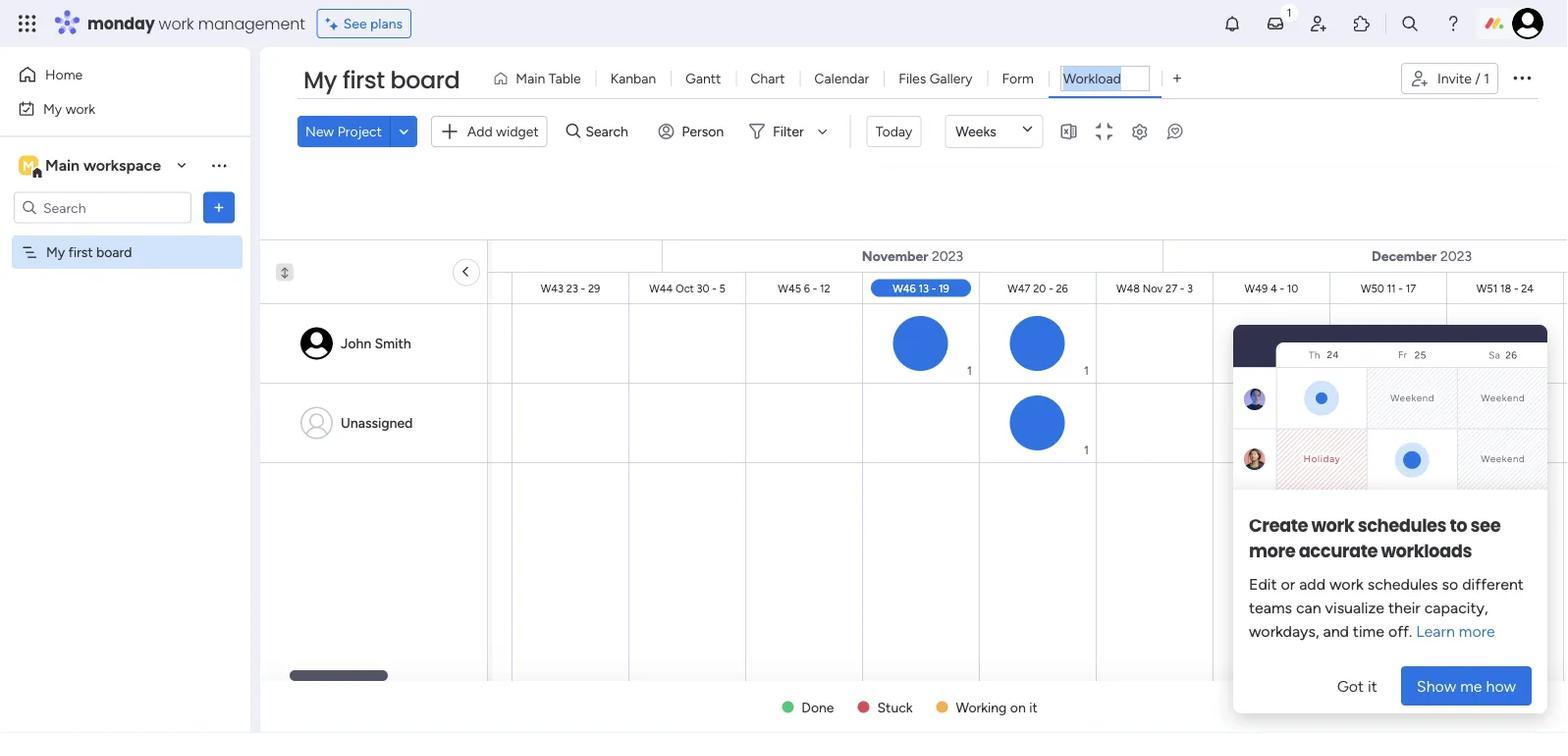 Task type: locate. For each thing, give the bounding box(es) containing it.
0 vertical spatial my first board
[[304, 64, 460, 97]]

main for main workspace
[[45, 156, 80, 175]]

help image
[[1444, 14, 1464, 33]]

my first board inside my first board list box
[[46, 244, 132, 261]]

files gallery
[[899, 70, 973, 87]]

0 horizontal spatial it
[[1030, 699, 1038, 716]]

project
[[338, 123, 382, 140]]

1 2023 from the left
[[932, 248, 964, 265]]

more down create
[[1249, 539, 1296, 564]]

work up visualize
[[1330, 575, 1364, 594]]

5 - from the left
[[932, 282, 936, 295]]

1 image
[[1281, 1, 1299, 23]]

2023 for november 2023
[[932, 248, 964, 265]]

19
[[939, 282, 950, 295]]

1 horizontal spatial first
[[343, 64, 385, 97]]

calendar
[[815, 70, 870, 87]]

0 horizontal spatial more
[[1249, 539, 1296, 564]]

0 vertical spatial main
[[516, 70, 545, 87]]

board
[[390, 64, 460, 97], [96, 244, 132, 261]]

w45   6 - 12
[[778, 282, 831, 295]]

2 vertical spatial my
[[46, 244, 65, 261]]

0 horizontal spatial 2023
[[932, 248, 964, 265]]

stuck
[[878, 699, 913, 716]]

more
[[1249, 539, 1296, 564], [1459, 622, 1496, 641]]

26
[[1056, 282, 1069, 295]]

oct
[[676, 282, 694, 295]]

off.
[[1389, 622, 1413, 641]]

0 vertical spatial schedules
[[1358, 514, 1447, 539]]

angle right image
[[465, 264, 469, 281]]

first
[[343, 64, 385, 97], [68, 244, 93, 261]]

My first board field
[[299, 64, 465, 97]]

2 2023 from the left
[[1441, 248, 1473, 265]]

0 vertical spatial my
[[304, 64, 337, 97]]

4
[[1271, 282, 1278, 295]]

6 - from the left
[[1049, 282, 1054, 295]]

new project button
[[298, 116, 390, 147]]

working
[[956, 699, 1007, 716]]

1 horizontal spatial 2023
[[1441, 248, 1473, 265]]

w42
[[425, 282, 448, 295]]

- right 11
[[1399, 282, 1404, 295]]

8 - from the left
[[1280, 282, 1285, 295]]

schedules up workloads
[[1358, 514, 1447, 539]]

schedules up their
[[1368, 575, 1439, 594]]

1
[[1484, 70, 1490, 87], [968, 364, 972, 378], [1084, 364, 1089, 378], [1084, 443, 1089, 458]]

1 horizontal spatial it
[[1368, 677, 1378, 696]]

work inside create work schedules to see more accurate workloads
[[1312, 514, 1355, 539]]

work inside button
[[65, 100, 95, 117]]

1 horizontal spatial more
[[1459, 622, 1496, 641]]

management
[[198, 12, 305, 34]]

10 - from the left
[[1515, 282, 1519, 295]]

workspace
[[83, 156, 161, 175]]

schedules inside create work schedules to see more accurate workloads
[[1358, 514, 1447, 539]]

main inside workspace selection "element"
[[45, 156, 80, 175]]

- for w45   6 - 12
[[813, 282, 818, 295]]

show me how button
[[1402, 667, 1532, 706]]

16
[[450, 282, 461, 295]]

more inside create work schedules to see more accurate workloads
[[1249, 539, 1296, 564]]

18
[[1501, 282, 1512, 295]]

board down search in workspace field
[[96, 244, 132, 261]]

more down capacity,
[[1459, 622, 1496, 641]]

- for w46   13 - 19
[[932, 282, 936, 295]]

- right 23
[[581, 282, 586, 295]]

board up the angle down icon
[[390, 64, 460, 97]]

1 horizontal spatial board
[[390, 64, 460, 97]]

3 - from the left
[[712, 282, 717, 295]]

- right 6
[[813, 282, 818, 295]]

main table button
[[485, 63, 596, 94]]

1 vertical spatial first
[[68, 244, 93, 261]]

workspace options image
[[209, 155, 229, 175]]

workspace selection element
[[19, 154, 164, 179]]

invite
[[1438, 70, 1472, 87]]

main left table
[[516, 70, 545, 87]]

0 horizontal spatial main
[[45, 156, 80, 175]]

1 horizontal spatial my first board
[[304, 64, 460, 97]]

it inside button
[[1368, 677, 1378, 696]]

0 vertical spatial it
[[1368, 677, 1378, 696]]

schedules
[[1358, 514, 1447, 539], [1368, 575, 1439, 594]]

my down home
[[43, 100, 62, 117]]

work up accurate
[[1312, 514, 1355, 539]]

select product image
[[18, 14, 37, 33]]

my
[[304, 64, 337, 97], [43, 100, 62, 117], [46, 244, 65, 261]]

v2 search image
[[566, 121, 581, 143]]

2023 right december
[[1441, 248, 1473, 265]]

1 vertical spatial my first board
[[46, 244, 132, 261]]

or
[[1281, 575, 1296, 594]]

1 horizontal spatial main
[[516, 70, 545, 87]]

4 - from the left
[[813, 282, 818, 295]]

kanban
[[611, 70, 656, 87]]

table
[[549, 70, 581, 87]]

edit or add work schedules so different teams can visualize their capacity, workdays, and time off.
[[1249, 575, 1524, 641]]

smith
[[375, 335, 411, 352]]

first up "project"
[[343, 64, 385, 97]]

inbox image
[[1266, 14, 1286, 33]]

my up new
[[304, 64, 337, 97]]

my down search in workspace field
[[46, 244, 65, 261]]

my first board down search in workspace field
[[46, 244, 132, 261]]

2 - from the left
[[581, 282, 586, 295]]

0 horizontal spatial board
[[96, 244, 132, 261]]

0 vertical spatial first
[[343, 64, 385, 97]]

1 vertical spatial main
[[45, 156, 80, 175]]

kanban button
[[596, 63, 671, 94]]

- right 13
[[932, 282, 936, 295]]

teams
[[1249, 599, 1293, 617]]

can
[[1297, 599, 1322, 617]]

it right on
[[1030, 699, 1038, 716]]

0 horizontal spatial first
[[68, 244, 93, 261]]

create work schedules to see more accurate workloads
[[1249, 514, 1501, 564]]

gantt
[[686, 70, 721, 87]]

1 vertical spatial my
[[43, 100, 62, 117]]

done
[[802, 699, 834, 716]]

0 horizontal spatial my first board
[[46, 244, 132, 261]]

it right got on the bottom right of the page
[[1368, 677, 1378, 696]]

- left 26
[[1049, 282, 1054, 295]]

3
[[1188, 282, 1193, 295]]

- right 18
[[1515, 282, 1519, 295]]

7 - from the left
[[1180, 282, 1185, 295]]

None field
[[1061, 66, 1150, 91]]

1 - from the left
[[464, 282, 468, 295]]

john smith
[[341, 335, 411, 352]]

options image
[[1511, 66, 1534, 89]]

17
[[1406, 282, 1417, 295]]

- left 3
[[1180, 282, 1185, 295]]

filter button
[[742, 116, 835, 147]]

calendar button
[[800, 63, 884, 94]]

- right 16
[[464, 282, 468, 295]]

main right the workspace image
[[45, 156, 80, 175]]

1 vertical spatial it
[[1030, 699, 1038, 716]]

work for my
[[65, 100, 95, 117]]

home
[[45, 66, 83, 83]]

Search in workspace field
[[41, 196, 164, 219]]

w49
[[1245, 282, 1268, 295]]

main
[[516, 70, 545, 87], [45, 156, 80, 175]]

10
[[1288, 282, 1299, 295]]

files
[[899, 70, 927, 87]]

- left 5
[[712, 282, 717, 295]]

first inside my first board list box
[[68, 244, 93, 261]]

first inside my first board field
[[343, 64, 385, 97]]

my first board up "project"
[[304, 64, 460, 97]]

see
[[1471, 514, 1501, 539]]

learn more link
[[1413, 622, 1496, 641]]

work for create
[[1312, 514, 1355, 539]]

option
[[0, 235, 250, 239]]

work right monday at the top left of page
[[159, 12, 194, 34]]

options image
[[209, 198, 229, 218]]

capacity,
[[1425, 599, 1489, 617]]

w49   4 - 10
[[1245, 282, 1299, 295]]

12
[[820, 282, 831, 295]]

december 2023
[[1372, 248, 1473, 265]]

1 vertical spatial board
[[96, 244, 132, 261]]

first down search in workspace field
[[68, 244, 93, 261]]

1 vertical spatial schedules
[[1368, 575, 1439, 594]]

work inside edit or add work schedules so different teams can visualize their capacity, workdays, and time off.
[[1330, 575, 1364, 594]]

- for w49   4 - 10
[[1280, 282, 1285, 295]]

add widget button
[[431, 116, 548, 147]]

main inside button
[[516, 70, 545, 87]]

my first board list box
[[0, 232, 250, 534]]

work down home
[[65, 100, 95, 117]]

my inside field
[[304, 64, 337, 97]]

0 vertical spatial board
[[390, 64, 460, 97]]

13
[[919, 282, 929, 295]]

invite / 1
[[1438, 70, 1490, 87]]

main workspace
[[45, 156, 161, 175]]

2023 up 19 at right top
[[932, 248, 964, 265]]

on
[[1011, 699, 1026, 716]]

v2 collapse down image
[[276, 264, 294, 277]]

9 - from the left
[[1399, 282, 1404, 295]]

w42   16 - 22
[[425, 282, 483, 295]]

- right 4
[[1280, 282, 1285, 295]]

work
[[159, 12, 194, 34], [65, 100, 95, 117], [1312, 514, 1355, 539], [1330, 575, 1364, 594]]

w50   11 - 17
[[1361, 282, 1417, 295]]

schedules inside edit or add work schedules so different teams can visualize their capacity, workdays, and time off.
[[1368, 575, 1439, 594]]

0 vertical spatial more
[[1249, 539, 1296, 564]]

-
[[464, 282, 468, 295], [581, 282, 586, 295], [712, 282, 717, 295], [813, 282, 818, 295], [932, 282, 936, 295], [1049, 282, 1054, 295], [1180, 282, 1185, 295], [1280, 282, 1285, 295], [1399, 282, 1404, 295], [1515, 282, 1519, 295]]



Task type: describe. For each thing, give the bounding box(es) containing it.
my inside list box
[[46, 244, 65, 261]]

w44   oct 30 - 5
[[649, 282, 726, 295]]

1 vertical spatial more
[[1459, 622, 1496, 641]]

how
[[1487, 677, 1517, 696]]

notifications image
[[1223, 14, 1243, 33]]

visualize
[[1326, 599, 1385, 617]]

see plans button
[[317, 9, 412, 38]]

my first board inside my first board field
[[304, 64, 460, 97]]

board inside field
[[390, 64, 460, 97]]

v2 collapse up image
[[276, 264, 294, 277]]

weeks
[[956, 123, 997, 140]]

working on it
[[956, 699, 1038, 716]]

november
[[862, 248, 929, 265]]

- for w50   11 - 17
[[1399, 282, 1404, 295]]

5
[[720, 282, 726, 295]]

24
[[1522, 282, 1535, 295]]

workdays,
[[1249, 622, 1320, 641]]

m
[[23, 157, 34, 174]]

23
[[567, 282, 578, 295]]

1 inside button
[[1484, 70, 1490, 87]]

unassigned
[[341, 415, 413, 432]]

/
[[1476, 70, 1481, 87]]

my work
[[43, 100, 95, 117]]

2023 for december 2023
[[1441, 248, 1473, 265]]

w50
[[1361, 282, 1385, 295]]

w48
[[1117, 282, 1141, 295]]

search everything image
[[1401, 14, 1420, 33]]

their
[[1389, 599, 1421, 617]]

invite / 1 button
[[1402, 63, 1499, 94]]

add view image
[[1174, 71, 1182, 86]]

main for main table
[[516, 70, 545, 87]]

22
[[471, 282, 483, 295]]

27
[[1166, 282, 1178, 295]]

gantt button
[[671, 63, 736, 94]]

home button
[[12, 59, 211, 90]]

december
[[1372, 248, 1437, 265]]

w43
[[541, 282, 564, 295]]

w46
[[893, 282, 916, 295]]

files gallery button
[[884, 63, 988, 94]]

- for w42   16 - 22
[[464, 282, 468, 295]]

6
[[804, 282, 810, 295]]

got it button
[[1322, 667, 1394, 706]]

w44
[[649, 282, 673, 295]]

w51   18 - 24
[[1477, 282, 1535, 295]]

w47
[[1008, 282, 1031, 295]]

got
[[1338, 677, 1365, 696]]

chart
[[751, 70, 785, 87]]

create
[[1249, 514, 1309, 539]]

see plans
[[343, 15, 403, 32]]

filter
[[773, 123, 804, 140]]

so
[[1442, 575, 1459, 594]]

accurate
[[1299, 539, 1378, 564]]

apps image
[[1353, 14, 1372, 33]]

today button
[[867, 116, 922, 147]]

work for monday
[[159, 12, 194, 34]]

my work button
[[12, 93, 211, 124]]

show
[[1417, 677, 1457, 696]]

workloads
[[1381, 539, 1472, 564]]

john smith image
[[1513, 8, 1544, 39]]

invite members image
[[1309, 14, 1329, 33]]

20
[[1034, 282, 1047, 295]]

november 2023
[[862, 248, 964, 265]]

Search field
[[581, 118, 640, 145]]

- for w43   23 - 29
[[581, 282, 586, 295]]

form button
[[988, 63, 1049, 94]]

- for w47   20 - 26
[[1049, 282, 1054, 295]]

plans
[[370, 15, 403, 32]]

gallery
[[930, 70, 973, 87]]

see
[[343, 15, 367, 32]]

w43   23 - 29
[[541, 282, 600, 295]]

add widget
[[467, 123, 539, 140]]

w46   13 - 19
[[893, 282, 950, 295]]

angle down image
[[399, 124, 409, 139]]

show me how
[[1417, 677, 1517, 696]]

11
[[1387, 282, 1396, 295]]

w51
[[1477, 282, 1498, 295]]

learn more
[[1413, 622, 1496, 641]]

add
[[1300, 575, 1326, 594]]

person button
[[651, 116, 736, 147]]

my inside button
[[43, 100, 62, 117]]

widget
[[496, 123, 539, 140]]

me
[[1461, 677, 1483, 696]]

form
[[1002, 70, 1034, 87]]

workspace image
[[19, 155, 38, 176]]

got it
[[1338, 677, 1378, 696]]

different
[[1463, 575, 1524, 594]]

monday
[[87, 12, 155, 34]]

to
[[1450, 514, 1468, 539]]

new
[[305, 123, 334, 140]]

board inside list box
[[96, 244, 132, 261]]

arrow down image
[[811, 120, 835, 143]]

today
[[876, 123, 913, 140]]

nov
[[1143, 282, 1163, 295]]

chart button
[[736, 63, 800, 94]]

- for w51   18 - 24
[[1515, 282, 1519, 295]]



Task type: vqa. For each thing, say whether or not it's contained in the screenshot.
Nov
yes



